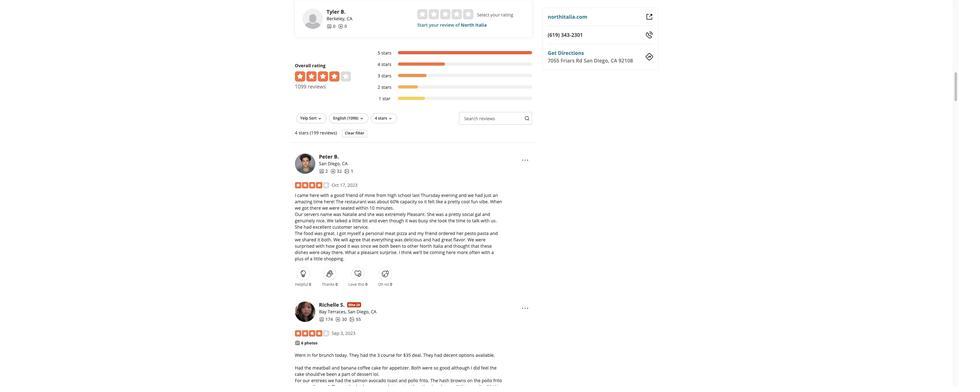 Task type: describe. For each thing, give the bounding box(es) containing it.
agree
[[349, 237, 361, 243]]

been inside had the meatball and banana coffee cake for appetizer. both were so good although i did feel the cake should've been a part of dessert lol. for our entrees we had the salmon avocado toast and pollo frito. the hash browns on the pollo frito were really good. the smoked salmon avocado toast on the other hand was a little too salty. i'd ski
[[327, 372, 337, 378]]

ca inside tyler b. berkeley, ca
[[347, 16, 353, 22]]

0 vertical spatial she
[[367, 212, 375, 218]]

there
[[310, 205, 321, 211]]

0 vertical spatial that
[[362, 237, 371, 243]]

ordered
[[439, 231, 455, 237]]

talked
[[335, 218, 348, 224]]

and down appetizer.
[[399, 378, 407, 385]]

restaurant
[[345, 199, 367, 205]]

helpful 0
[[295, 282, 311, 288]]

a up took
[[445, 212, 448, 218]]

pizza
[[397, 231, 407, 237]]

and right pasta
[[490, 231, 498, 237]]

1 horizontal spatial she
[[429, 218, 437, 224]]

it right though
[[405, 218, 408, 224]]

frito.
[[420, 378, 429, 385]]

1 horizontal spatial got
[[339, 231, 346, 237]]

too
[[467, 385, 474, 387]]

2 stars
[[378, 84, 392, 90]]

surprise.
[[380, 250, 398, 256]]

and up the cool
[[459, 193, 467, 199]]

since
[[361, 244, 371, 250]]

(0 reactions) element for thanks 0
[[336, 282, 338, 288]]

of inside had the meatball and banana coffee cake for appetizer. both were so good although i did feel the cake should've been a part of dessert lol. for our entrees we had the salmon avocado toast and pollo frito. the hash browns on the pollo frito were really good. the smoked salmon avocado toast on the other hand was a little too salty. i'd ski
[[352, 372, 356, 378]]

had left 'great'
[[432, 237, 440, 243]]

no
[[385, 282, 389, 288]]

of right plus
[[305, 256, 309, 262]]

and down the within
[[358, 212, 366, 218]]

pleasant.
[[407, 212, 426, 218]]

took
[[438, 218, 447, 224]]

i came here with a good friend of mine from high school last thursday evening and we had just an amazing time here! the restaurant was about 60% capacity so it felt like a pretty cool fun vibe. when we got there we were seated within 10 minutes. our servers name was natalie and she was extremely pleasant. she was a pretty social gal and genuinely nice. we talked a little bit and even though it was busy she took the time to talk with us. she had excellent customer service. the food was great. i got myself a personal meat pizza and my friend ordered her pesto pasta and we shared it both. we will agree that everything was delicious and had great flavor. we were surprised with how good it was since we both been to other north italia and thought that these dishes were okay there. what a pleasant surprise. i think we'll be coming here more often with a plus of a little shopping.
[[295, 193, 502, 262]]

1 vertical spatial time
[[456, 218, 466, 224]]

filter reviews by 2 stars rating element
[[371, 84, 532, 91]]

of left 'mine'
[[359, 193, 364, 199]]

s.
[[340, 302, 345, 309]]

everything
[[372, 237, 394, 243]]

it left both.
[[318, 237, 320, 243]]

1 for 1 star
[[379, 96, 381, 102]]

0 inside friends element
[[333, 23, 336, 29]]

30
[[342, 317, 347, 323]]

okay
[[321, 250, 331, 256]]

1 star
[[379, 96, 391, 102]]

were down for
[[295, 385, 305, 387]]

0 vertical spatial salmon
[[352, 378, 368, 385]]

browns
[[451, 378, 466, 385]]

343-
[[561, 31, 572, 38]]

us.
[[491, 218, 497, 224]]

reviews for 1099 reviews
[[308, 83, 326, 90]]

10
[[370, 205, 375, 211]]

search reviews
[[464, 116, 495, 122]]

0 vertical spatial good
[[334, 193, 345, 199]]

we up our
[[295, 205, 301, 211]]

bay
[[319, 309, 327, 315]]

2 for 2 stars
[[378, 84, 380, 90]]

north inside i came here with a good friend of mine from high school last thursday evening and we had just an amazing time here! the restaurant was about 60% capacity so it felt like a pretty cool fun vibe. when we got there we were seated within 10 minutes. our servers name was natalie and she was extremely pleasant. she was a pretty social gal and genuinely nice. we talked a little bit and even though it was busy she took the time to talk with us. she had excellent customer service. the food was great. i got myself a personal meat pizza and my friend ordered her pesto pasta and we shared it both. we will agree that everything was delicious and had great flavor. we were surprised with how good it was since we both been to other north italia and thought that these dishes were okay there. what a pleasant surprise. i think we'll be coming here more often with a plus of a little shopping.
[[420, 244, 432, 250]]

0 horizontal spatial here
[[310, 193, 319, 199]]

genuinely
[[295, 218, 315, 224]]

friars
[[561, 57, 575, 64]]

capacity
[[400, 199, 417, 205]]

yelp
[[300, 116, 308, 121]]

natalie
[[343, 212, 357, 218]]

was up even
[[376, 212, 384, 218]]

elite 23 bay terraces, san diego, ca
[[319, 303, 377, 315]]

more
[[457, 250, 468, 256]]

we up the fun
[[468, 193, 474, 199]]

about
[[377, 199, 389, 205]]

so inside i came here with a good friend of mine from high school last thursday evening and we had just an amazing time here! the restaurant was about 60% capacity so it felt like a pretty cool fun vibe. when we got there we were seated within 10 minutes. our servers name was natalie and she was extremely pleasant. she was a pretty social gal and genuinely nice. we talked a little bit and even though it was busy she took the time to talk with us. she had excellent customer service. the food was great. i got myself a personal meat pizza and my friend ordered her pesto pasta and we shared it both. we will agree that everything was delicious and had great flavor. we were surprised with how good it was since we both been to other north italia and thought that these dishes were okay there. what a pleasant surprise. i think we'll be coming here more often with a plus of a little shopping.
[[418, 199, 423, 205]]

when
[[490, 199, 502, 205]]

tyler
[[327, 8, 339, 15]]

though
[[389, 218, 404, 224]]

0 vertical spatial pretty
[[448, 199, 460, 205]]

minutes.
[[376, 205, 394, 211]]

start your review of north italia
[[417, 22, 487, 28]]

we down name
[[327, 218, 334, 224]]

were right both
[[422, 366, 433, 372]]

16 chevron down v2 image for (1096)
[[359, 116, 364, 121]]

(0 reactions) element for love this 0
[[365, 282, 368, 288]]

were down pasta
[[475, 237, 486, 243]]

been inside i came here with a good friend of mine from high school last thursday evening and we had just an amazing time here! the restaurant was about 60% capacity so it felt like a pretty cool fun vibe. when we got there we were seated within 10 minutes. our servers name was natalie and she was extremely pleasant. she was a pretty social gal and genuinely nice. we talked a little bit and even though it was busy she took the time to talk with us. she had excellent customer service. the food was great. i got myself a personal meat pizza and my friend ordered her pesto pasta and we shared it both. we will agree that everything was delicious and had great flavor. we were surprised with how good it was since we both been to other north italia and thought that these dishes were okay there. what a pleasant surprise. i think we'll be coming here more often with a plus of a little shopping.
[[390, 244, 401, 250]]

3 inside 'filter reviews by 3 stars rating' element
[[378, 73, 380, 79]]

0 vertical spatial she
[[427, 212, 435, 218]]

photos
[[304, 341, 318, 347]]

start
[[417, 22, 428, 28]]

personal
[[366, 231, 384, 237]]

16 chevron down v2 image for sort
[[317, 116, 323, 121]]

0 horizontal spatial cake
[[295, 372, 304, 378]]

0 vertical spatial avocado
[[369, 378, 386, 385]]

1 horizontal spatial rating
[[501, 12, 513, 18]]

0 vertical spatial toast
[[387, 378, 398, 385]]

4 for "4 stars" popup button
[[375, 116, 377, 121]]

friends element containing 174
[[319, 317, 333, 323]]

with left us.
[[481, 218, 490, 224]]

photo of peter b. image
[[295, 154, 315, 174]]

had up coffee
[[360, 353, 368, 359]]

24 directions v2 image
[[646, 53, 653, 61]]

search image
[[525, 116, 530, 121]]

a left part
[[338, 372, 341, 378]]

i left think
[[399, 250, 400, 256]]

filter reviews by 1 star rating element
[[371, 96, 532, 102]]

b. for tyler b.
[[341, 8, 346, 15]]

yelp sort button
[[296, 113, 327, 124]]

coffee
[[358, 366, 371, 372]]

16 photos v2 image for peter b.
[[345, 169, 350, 174]]

shared
[[302, 237, 316, 243]]

the left food
[[295, 231, 303, 237]]

came
[[297, 193, 309, 199]]

peter b. san diego, ca
[[319, 154, 348, 167]]

so inside had the meatball and banana coffee cake for appetizer. both were so good although i did feel the cake should've been a part of dessert lol. for our entrees we had the salmon avocado toast and pollo frito. the hash browns on the pollo frito were really good. the smoked salmon avocado toast on the other hand was a little too salty. i'd ski
[[434, 366, 439, 372]]

2 pollo from the left
[[482, 378, 492, 385]]

and up delicious
[[408, 231, 416, 237]]

within
[[356, 205, 369, 211]]

the up salty.
[[474, 378, 481, 385]]

a up here!
[[330, 193, 333, 199]]

was down pleasant.
[[409, 218, 417, 224]]

smoked
[[341, 385, 357, 387]]

we up name
[[322, 205, 328, 211]]

with up okay
[[316, 244, 325, 250]]

and right bit
[[369, 218, 377, 224]]

1 horizontal spatial italia
[[475, 22, 487, 28]]

0 inside reviews 'element'
[[345, 23, 347, 29]]

16 review v2 image
[[336, 318, 341, 323]]

clear filter button
[[342, 130, 367, 138]]

the down both
[[411, 385, 418, 387]]

italia inside i came here with a good friend of mine from high school last thursday evening and we had just an amazing time here! the restaurant was about 60% capacity so it felt like a pretty cool fun vibe. when we got there we were seated within 10 minutes. our servers name was natalie and she was extremely pleasant. she was a pretty social gal and genuinely nice. we talked a little bit and even though it was busy she took the time to talk with us. she had excellent customer service. the food was great. i got myself a personal meat pizza and my friend ordered her pesto pasta and we shared it both. we will agree that everything was delicious and had great flavor. we were surprised with how good it was since we both been to other north italia and thought that these dishes were okay there. what a pleasant surprise. i think we'll be coming here more often with a plus of a little shopping.
[[433, 244, 443, 250]]

1 horizontal spatial cake
[[372, 366, 381, 372]]

delicious
[[404, 237, 422, 243]]

we up pleasant
[[372, 244, 378, 250]]

amazing
[[295, 199, 312, 205]]

was up 'talked'
[[333, 212, 341, 218]]

part
[[342, 372, 350, 378]]

menu image for richelle s.
[[522, 305, 529, 313]]

stars for filter reviews by 5 stars rating element
[[381, 50, 392, 56]]

did
[[473, 366, 480, 372]]

elite 23 link
[[347, 303, 361, 308]]

the left course on the bottom of page
[[369, 353, 376, 359]]

0 vertical spatial north
[[461, 22, 474, 28]]

1 they from the left
[[349, 353, 359, 359]]

our
[[295, 212, 303, 218]]

dishes
[[295, 250, 308, 256]]

filter reviews by 4 stars rating element
[[371, 61, 532, 68]]

little inside had the meatball and banana coffee cake for appetizer. both were so good although i did feel the cake should've been a part of dessert lol. for our entrees we had the salmon avocado toast and pollo frito. the hash browns on the pollo frito were really good. the smoked salmon avocado toast on the other hand was a little too salty. i'd ski
[[456, 385, 465, 387]]

4 star rating image for sep 3, 2023
[[295, 331, 329, 337]]

northitalia.com
[[548, 13, 588, 20]]

we up surprised
[[295, 237, 301, 243]]

0 vertical spatial to
[[467, 218, 471, 224]]

1 for 1
[[351, 168, 353, 175]]

really
[[306, 385, 318, 387]]

san inside elite 23 bay terraces, san diego, ca
[[348, 309, 356, 315]]

stars for filter reviews by 4 stars rating element
[[381, 61, 392, 67]]

2 they from the left
[[423, 353, 433, 359]]

for
[[295, 378, 302, 385]]

1 vertical spatial 3
[[377, 353, 380, 359]]

ca inside get directions 7055 friars rd san diego, ca 92108
[[611, 57, 617, 64]]

i right the great.
[[337, 231, 338, 237]]

1 vertical spatial salmon
[[358, 385, 373, 387]]

had up the fun
[[475, 193, 483, 199]]

1 vertical spatial toast
[[393, 385, 404, 387]]

richelle s.
[[319, 302, 345, 309]]

had up food
[[304, 224, 312, 230]]

4 stars for "4 stars" popup button
[[375, 116, 387, 121]]

like
[[436, 199, 443, 205]]

love this 0
[[349, 282, 368, 288]]

the right had
[[305, 366, 311, 372]]

hand
[[432, 385, 442, 387]]

1 vertical spatial friend
[[425, 231, 437, 237]]

lol.
[[373, 372, 380, 378]]

16 friends v2 image
[[319, 169, 324, 174]]

4 stars (199 reviews)
[[295, 130, 337, 136]]

the up hand
[[431, 378, 438, 385]]

was inside had the meatball and banana coffee cake for appetizer. both were so good although i did feel the cake should've been a part of dessert lol. for our entrees we had the salmon avocado toast and pollo frito. the hash browns on the pollo frito were really good. the smoked salmon avocado toast on the other hand was a little too salty. i'd ski
[[444, 385, 452, 387]]

b. for peter b.
[[334, 154, 339, 161]]

filter reviews by 3 stars rating element
[[371, 73, 532, 79]]

both.
[[321, 237, 332, 243]]

the up smoked
[[344, 378, 351, 385]]

17,
[[340, 182, 346, 189]]

i left came
[[295, 193, 296, 199]]

2 vertical spatial 4
[[295, 130, 297, 136]]

0 vertical spatial got
[[302, 205, 309, 211]]

and right gal
[[482, 212, 490, 218]]

we left will
[[333, 237, 340, 243]]

1 horizontal spatial that
[[471, 244, 479, 250]]

was up '10'
[[368, 199, 376, 205]]

5
[[378, 50, 380, 56]]

course
[[381, 353, 395, 359]]

tyler b. link
[[327, 8, 346, 15]]

oh
[[378, 282, 384, 288]]

will
[[341, 237, 348, 243]]

salty.
[[475, 385, 485, 387]]

vibe.
[[479, 199, 489, 205]]

rd
[[576, 57, 583, 64]]

diego, inside get directions 7055 friars rd san diego, ca 92108
[[594, 57, 610, 64]]

this
[[358, 282, 364, 288]]

a right plus
[[310, 256, 313, 262]]

and down the my
[[423, 237, 431, 243]]

pesto
[[465, 231, 476, 237]]

good inside had the meatball and banana coffee cake for appetizer. both were so good although i did feel the cake should've been a part of dessert lol. for our entrees we had the salmon avocado toast and pollo frito. the hash browns on the pollo frito were really good. the smoked salmon avocado toast on the other hand was a little too salty. i'd ski
[[440, 366, 450, 372]]

a down browns
[[453, 385, 455, 387]]

think
[[401, 250, 412, 256]]

sep 3, 2023
[[332, 331, 356, 337]]

both
[[380, 244, 389, 250]]

banana
[[341, 366, 357, 372]]

reviews for search reviews
[[479, 116, 495, 122]]



Task type: locate. For each thing, give the bounding box(es) containing it.
a
[[330, 193, 333, 199], [444, 199, 447, 205], [445, 212, 448, 218], [349, 218, 351, 224], [362, 231, 364, 237], [357, 250, 360, 256], [491, 250, 494, 256], [310, 256, 313, 262], [338, 372, 341, 378], [453, 385, 455, 387]]

cake up lol.
[[372, 366, 381, 372]]

0 horizontal spatial she
[[367, 212, 375, 218]]

1 vertical spatial rating
[[312, 63, 326, 69]]

0
[[333, 23, 336, 29], [345, 23, 347, 29], [309, 282, 311, 288], [336, 282, 338, 288], [365, 282, 368, 288], [390, 282, 392, 288]]

sort
[[309, 116, 317, 121]]

friends element containing 2
[[319, 168, 328, 175]]

a right what
[[357, 250, 360, 256]]

a down service. at the bottom
[[362, 231, 364, 237]]

(199
[[310, 130, 319, 136]]

they right today. on the bottom left
[[349, 353, 359, 359]]

had the meatball and banana coffee cake for appetizer. both were so good although i did feel the cake should've been a part of dessert lol. for our entrees we had the salmon avocado toast and pollo frito. the hash browns on the pollo frito were really good. the smoked salmon avocado toast on the other hand was a little too salty. i'd ski
[[295, 366, 502, 387]]

4 stars inside "4 stars" popup button
[[375, 116, 387, 121]]

2 right 16 friends v2 icon
[[325, 168, 328, 175]]

reviews element for peter
[[331, 168, 342, 175]]

of right review
[[456, 22, 460, 28]]

other inside had the meatball and banana coffee cake for appetizer. both were so good although i did feel the cake should've been a part of dessert lol. for our entrees we had the salmon avocado toast and pollo frito. the hash browns on the pollo frito were really good. the smoked salmon avocado toast on the other hand was a little too salty. i'd ski
[[419, 385, 431, 387]]

reviews element
[[338, 23, 347, 30], [331, 168, 342, 175], [336, 317, 347, 323]]

16 photos v2 image for richelle s.
[[350, 318, 355, 323]]

1 vertical spatial north
[[420, 244, 432, 250]]

friends element down bay
[[319, 317, 333, 323]]

with down these at the bottom of the page
[[481, 250, 490, 256]]

time down social
[[456, 218, 466, 224]]

terraces,
[[328, 309, 347, 315]]

2 vertical spatial little
[[456, 385, 465, 387]]

san inside peter b. san diego, ca
[[319, 161, 327, 167]]

2 16 chevron down v2 image from the left
[[359, 116, 364, 121]]

4 star rating image
[[295, 72, 351, 82], [295, 182, 329, 189], [295, 331, 329, 337]]

felt
[[428, 199, 435, 205]]

1 vertical spatial got
[[339, 231, 346, 237]]

were
[[329, 205, 340, 211], [475, 237, 486, 243], [309, 250, 320, 256], [422, 366, 433, 372], [295, 385, 305, 387]]

0 horizontal spatial north
[[420, 244, 432, 250]]

had left the decent
[[434, 353, 442, 359]]

1 horizontal spatial on
[[467, 378, 473, 385]]

her
[[457, 231, 464, 237]]

menu image
[[522, 157, 529, 164], [522, 305, 529, 313]]

0 horizontal spatial 16 review v2 image
[[331, 169, 336, 174]]

reviews)
[[320, 130, 337, 136]]

english
[[333, 116, 346, 121]]

0 vertical spatial 16 friends v2 image
[[327, 24, 332, 29]]

1 horizontal spatial little
[[352, 218, 361, 224]]

ca
[[347, 16, 353, 22], [611, 57, 617, 64], [342, 161, 348, 167], [371, 309, 377, 315]]

should've
[[306, 372, 325, 378]]

directions
[[558, 50, 584, 57]]

174
[[325, 317, 333, 323]]

1 vertical spatial photos element
[[350, 317, 361, 323]]

0 vertical spatial other
[[407, 244, 419, 250]]

photo of tyler b. image
[[303, 9, 323, 29]]

0 horizontal spatial friend
[[346, 193, 358, 199]]

a right like
[[444, 199, 447, 205]]

1 vertical spatial to
[[402, 244, 406, 250]]

16 review v2 image for tyler
[[338, 24, 343, 29]]

0 horizontal spatial to
[[402, 244, 406, 250]]

been up surprise.
[[390, 244, 401, 250]]

the up seated in the bottom left of the page
[[336, 199, 344, 205]]

1 horizontal spatial they
[[423, 353, 433, 359]]

0 horizontal spatial little
[[314, 256, 323, 262]]

for inside had the meatball and banana coffee cake for appetizer. both were so good although i did feel the cake should've been a part of dessert lol. for our entrees we had the salmon avocado toast and pollo frito. the hash browns on the pollo frito were really good. the smoked salmon avocado toast on the other hand was a little too salty. i'd ski
[[382, 366, 388, 372]]

other
[[407, 244, 419, 250], [419, 385, 431, 387]]

school
[[398, 193, 411, 199]]

(no rating) image
[[417, 9, 473, 19]]

plus
[[295, 256, 304, 262]]

4 star rating image up came
[[295, 182, 329, 189]]

here right came
[[310, 193, 319, 199]]

4 down 5
[[378, 61, 380, 67]]

2 menu image from the top
[[522, 305, 529, 313]]

she up busy
[[427, 212, 435, 218]]

time up there
[[314, 199, 323, 205]]

friends element for peter
[[319, 168, 328, 175]]

little
[[352, 218, 361, 224], [314, 256, 323, 262], [456, 385, 465, 387]]

0 horizontal spatial time
[[314, 199, 323, 205]]

got
[[302, 205, 309, 211], [339, 231, 346, 237]]

myself
[[347, 231, 361, 237]]

2 up 1 star
[[378, 84, 380, 90]]

diego, right rd
[[594, 57, 610, 64]]

evening
[[441, 193, 458, 199]]

we inside had the meatball and banana coffee cake for appetizer. both were so good although i did feel the cake should've been a part of dessert lol. for our entrees we had the salmon avocado toast and pollo frito. the hash browns on the pollo frito were really good. the smoked salmon avocado toast on the other hand was a little too salty. i'd ski
[[328, 378, 334, 385]]

b. inside tyler b. berkeley, ca
[[341, 8, 346, 15]]

6
[[301, 341, 303, 347]]

entrees
[[311, 378, 327, 385]]

photos element for richelle s.
[[350, 317, 361, 323]]

reviews element containing 0
[[338, 23, 347, 30]]

16 chevron down v2 image inside "4 stars" popup button
[[388, 116, 393, 121]]

16 chevron down v2 image down star
[[388, 116, 393, 121]]

was up took
[[436, 212, 444, 218]]

busy
[[418, 218, 428, 224]]

16 photos v2 image
[[345, 169, 350, 174], [350, 318, 355, 323]]

yelp sort
[[300, 116, 317, 121]]

1 horizontal spatial diego,
[[357, 309, 370, 315]]

1 vertical spatial 16 friends v2 image
[[319, 318, 324, 323]]

photos element
[[345, 168, 353, 175], [350, 317, 361, 323]]

4 for filter reviews by 4 stars rating element
[[378, 61, 380, 67]]

reviews right search
[[479, 116, 495, 122]]

1 vertical spatial avocado
[[375, 385, 392, 387]]

cake
[[372, 366, 381, 372], [295, 372, 304, 378]]

rating right overall
[[312, 63, 326, 69]]

(619) 343-2301
[[548, 31, 583, 38]]

1 horizontal spatial 16 chevron down v2 image
[[359, 116, 364, 121]]

overall rating
[[295, 63, 326, 69]]

san right rd
[[584, 57, 593, 64]]

16 review v2 image
[[338, 24, 343, 29], [331, 169, 336, 174]]

2 for 2
[[325, 168, 328, 175]]

cake down had
[[295, 372, 304, 378]]

reviews element for tyler
[[338, 23, 347, 30]]

and down 'great'
[[444, 244, 452, 250]]

1 pollo from the left
[[408, 378, 418, 385]]

pleasant
[[361, 250, 379, 256]]

1 vertical spatial 16 review v2 image
[[331, 169, 336, 174]]

coming
[[430, 250, 445, 256]]

photos element containing 1
[[345, 168, 353, 175]]

1 menu image from the top
[[522, 157, 529, 164]]

for down course on the bottom of page
[[382, 366, 388, 372]]

0 vertical spatial diego,
[[594, 57, 610, 64]]

reviews element containing 32
[[331, 168, 342, 175]]

0 vertical spatial reviews
[[308, 83, 326, 90]]

(619)
[[548, 31, 560, 38]]

for
[[312, 353, 318, 359], [396, 353, 402, 359], [382, 366, 388, 372]]

other inside i came here with a good friend of mine from high school last thursday evening and we had just an amazing time here! the restaurant was about 60% capacity so it felt like a pretty cool fun vibe. when we got there we were seated within 10 minutes. our servers name was natalie and she was extremely pleasant. she was a pretty social gal and genuinely nice. we talked a little bit and even though it was busy she took the time to talk with us. she had excellent customer service. the food was great. i got myself a personal meat pizza and my friend ordered her pesto pasta and we shared it both. we will agree that everything was delicious and had great flavor. we were surprised with how good it was since we both been to other north italia and thought that these dishes were okay there. what a pleasant surprise. i think we'll be coming here more often with a plus of a little shopping.
[[407, 244, 419, 250]]

good up there. at bottom left
[[336, 244, 346, 250]]

she
[[367, 212, 375, 218], [429, 218, 437, 224]]

get directions 7055 friars rd san diego, ca 92108
[[548, 50, 633, 64]]

4 stars inside filter reviews by 4 stars rating element
[[378, 61, 392, 67]]

16 chevron down v2 image right sort
[[317, 116, 323, 121]]

little down browns
[[456, 385, 465, 387]]

pollo left the frito.
[[408, 378, 418, 385]]

stars down 1 star
[[378, 116, 387, 121]]

for left $35
[[396, 353, 402, 359]]

24 external link v2 image
[[646, 13, 653, 21]]

reviews element containing 30
[[336, 317, 347, 323]]

thanks
[[322, 282, 335, 288]]

3 left course on the bottom of page
[[377, 353, 380, 359]]

4 star rating image up 1099 reviews
[[295, 72, 351, 82]]

avocado
[[369, 378, 386, 385], [375, 385, 392, 387]]

a down these at the bottom of the page
[[491, 250, 494, 256]]

2023 for peter b.
[[347, 182, 358, 189]]

4 stars
[[378, 61, 392, 67], [375, 116, 387, 121]]

photos element right 32
[[345, 168, 353, 175]]

stars for "4 stars" popup button
[[378, 116, 387, 121]]

1 vertical spatial your
[[429, 22, 439, 28]]

0 horizontal spatial diego,
[[328, 161, 341, 167]]

options
[[459, 353, 475, 359]]

reviews right '1099'
[[308, 83, 326, 90]]

north
[[461, 22, 474, 28], [420, 244, 432, 250]]

stars for filter reviews by 2 stars rating element
[[381, 84, 392, 90]]

richelle s. link
[[319, 302, 345, 309]]

(0 reactions) element for oh no 0
[[390, 282, 392, 288]]

richelle
[[319, 302, 339, 309]]

0 vertical spatial friends element
[[327, 23, 336, 30]]

2 vertical spatial reviews element
[[336, 317, 347, 323]]

your for select
[[491, 12, 500, 18]]

0 horizontal spatial pollo
[[408, 378, 418, 385]]

16 chevron down v2 image for stars
[[388, 116, 393, 121]]

star
[[383, 96, 391, 102]]

filter reviews by 5 stars rating element
[[371, 50, 532, 56]]

the inside i came here with a good friend of mine from high school last thursday evening and we had just an amazing time here! the restaurant was about 60% capacity so it felt like a pretty cool fun vibe. when we got there we were seated within 10 minutes. our servers name was natalie and she was extremely pleasant. she was a pretty social gal and genuinely nice. we talked a little bit and even though it was busy she took the time to talk with us. she had excellent customer service. the food was great. i got myself a personal meat pizza and my friend ordered her pesto pasta and we shared it both. we will agree that everything was delicious and had great flavor. we were surprised with how good it was since we both been to other north italia and thought that these dishes were okay there. what a pleasant surprise. i think we'll be coming here more often with a plus of a little shopping.
[[448, 218, 455, 224]]

1 vertical spatial 2023
[[345, 331, 356, 337]]

to down social
[[467, 218, 471, 224]]

2 4 star rating image from the top
[[295, 182, 329, 189]]

1 vertical spatial here
[[446, 250, 456, 256]]

name
[[320, 212, 332, 218]]

1 vertical spatial she
[[429, 218, 437, 224]]

2 horizontal spatial 4
[[378, 61, 380, 67]]

and
[[459, 193, 467, 199], [358, 212, 366, 218], [482, 212, 490, 218], [369, 218, 377, 224], [408, 231, 416, 237], [490, 231, 498, 237], [423, 237, 431, 243], [444, 244, 452, 250], [332, 366, 340, 372], [399, 378, 407, 385]]

None radio
[[417, 9, 428, 19]]

and left the banana
[[332, 366, 340, 372]]

1 horizontal spatial friend
[[425, 231, 437, 237]]

shopping.
[[324, 256, 344, 262]]

your for start
[[429, 22, 439, 28]]

diego,
[[594, 57, 610, 64], [328, 161, 341, 167], [357, 309, 370, 315]]

san inside get directions 7055 friars rd san diego, ca 92108
[[584, 57, 593, 64]]

2 horizontal spatial san
[[584, 57, 593, 64]]

1 horizontal spatial here
[[446, 250, 456, 256]]

here left "more"
[[446, 250, 456, 256]]

0 horizontal spatial for
[[312, 353, 318, 359]]

24 phone v2 image
[[646, 31, 653, 39]]

photo of richelle s. image
[[295, 302, 315, 323]]

extremely
[[385, 212, 406, 218]]

1 vertical spatial 4 star rating image
[[295, 182, 329, 189]]

1 vertical spatial other
[[419, 385, 431, 387]]

1 vertical spatial little
[[314, 256, 323, 262]]

2 vertical spatial san
[[348, 309, 356, 315]]

1 vertical spatial italia
[[433, 244, 443, 250]]

stars for 'filter reviews by 3 stars rating' element
[[381, 73, 392, 79]]

1 horizontal spatial 4
[[375, 116, 377, 121]]

english (1096) button
[[329, 113, 368, 124]]

1 vertical spatial 16 photos v2 image
[[350, 318, 355, 323]]

1 vertical spatial pretty
[[449, 212, 461, 218]]

review
[[440, 22, 454, 28]]

0 vertical spatial b.
[[341, 8, 346, 15]]

0 vertical spatial been
[[390, 244, 401, 250]]

pollo up i'd
[[482, 378, 492, 385]]

0 vertical spatial friend
[[346, 193, 358, 199]]

menu image for peter b.
[[522, 157, 529, 164]]

rating element
[[417, 9, 473, 19]]

1 horizontal spatial pollo
[[482, 378, 492, 385]]

often
[[469, 250, 480, 256]]

we
[[327, 218, 334, 224], [333, 237, 340, 243], [468, 237, 474, 243]]

3 (0 reactions) element from the left
[[365, 282, 368, 288]]

got down amazing
[[302, 205, 309, 211]]

service.
[[353, 224, 369, 230]]

16 friends v2 image
[[327, 24, 332, 29], [319, 318, 324, 323]]

with up here!
[[320, 193, 329, 199]]

reviews element down terraces,
[[336, 317, 347, 323]]

16 chevron down v2 image inside yelp sort dropdown button
[[317, 116, 323, 121]]

1 vertical spatial reviews
[[479, 116, 495, 122]]

1 16 chevron down v2 image from the left
[[317, 116, 323, 121]]

search
[[464, 116, 478, 122]]

we down pesto
[[468, 237, 474, 243]]

16 photos v2 image right 32
[[345, 169, 350, 174]]

16 camera v2 image
[[295, 341, 300, 346]]

16 chevron down v2 image inside english (1096) popup button
[[359, 116, 364, 121]]

0 vertical spatial 4
[[378, 61, 380, 67]]

0 horizontal spatial that
[[362, 237, 371, 243]]

(0 reactions) element right the thanks
[[336, 282, 338, 288]]

friends element
[[327, 23, 336, 30], [319, 168, 328, 175], [319, 317, 333, 323]]

0 vertical spatial so
[[418, 199, 423, 205]]

4 (0 reactions) element from the left
[[390, 282, 392, 288]]

so
[[418, 199, 423, 205], [434, 366, 439, 372]]

(0 reactions) element right the helpful
[[309, 282, 311, 288]]

5 stars
[[378, 50, 392, 56]]

(0 reactions) element for helpful 0
[[309, 282, 311, 288]]

  text field
[[459, 112, 532, 125]]

2023 right 17,
[[347, 182, 358, 189]]

2 horizontal spatial little
[[456, 385, 465, 387]]

55
[[356, 317, 361, 323]]

italia down select
[[475, 22, 487, 28]]

0 vertical spatial 1
[[379, 96, 381, 102]]

16 chevron down v2 image
[[317, 116, 323, 121], [359, 116, 364, 121], [388, 116, 393, 121]]

social
[[462, 212, 474, 218]]

1 horizontal spatial 1
[[379, 96, 381, 102]]

photos element containing 55
[[350, 317, 361, 323]]

2 vertical spatial 4 star rating image
[[295, 331, 329, 337]]

photos element for peter b.
[[345, 168, 353, 175]]

16 review v2 image down the berkeley,
[[338, 24, 343, 29]]

2 vertical spatial diego,
[[357, 309, 370, 315]]

1 vertical spatial 4
[[375, 116, 377, 121]]

how
[[326, 244, 335, 250]]

good up hash
[[440, 366, 450, 372]]

1 vertical spatial 4 stars
[[375, 116, 387, 121]]

were down here!
[[329, 205, 340, 211]]

stars left (199
[[299, 130, 309, 136]]

4 left (199
[[295, 130, 297, 136]]

oh no 0
[[378, 282, 392, 288]]

great.
[[324, 231, 336, 237]]

she down '10'
[[367, 212, 375, 218]]

3
[[378, 73, 380, 79], [377, 353, 380, 359]]

b. right peter
[[334, 154, 339, 161]]

ca inside elite 23 bay terraces, san diego, ca
[[371, 309, 377, 315]]

1 vertical spatial on
[[405, 385, 410, 387]]

it up what
[[348, 244, 350, 250]]

2 inside friends element
[[325, 168, 328, 175]]

love
[[349, 282, 357, 288]]

b. inside peter b. san diego, ca
[[334, 154, 339, 161]]

diego, down peter b. link at the left top of the page
[[328, 161, 341, 167]]

it left felt
[[424, 199, 427, 205]]

0 vertical spatial 3
[[378, 73, 380, 79]]

was down "pizza"
[[395, 237, 403, 243]]

2 (0 reactions) element from the left
[[336, 282, 338, 288]]

available.
[[476, 353, 495, 359]]

1 left star
[[379, 96, 381, 102]]

1 vertical spatial b.
[[334, 154, 339, 161]]

2023 for richelle s.
[[345, 331, 356, 337]]

1 horizontal spatial other
[[419, 385, 431, 387]]

had inside had the meatball and banana coffee cake for appetizer. both were so good although i did feel the cake should've been a part of dessert lol. for our entrees we had the salmon avocado toast and pollo frito. the hash browns on the pollo frito were really good. the smoked salmon avocado toast on the other hand was a little too salty. i'd ski
[[335, 378, 343, 385]]

(0 reactions) element right "no"
[[390, 282, 392, 288]]

0 horizontal spatial reviews
[[308, 83, 326, 90]]

i left did in the bottom of the page
[[471, 366, 472, 372]]

16 friends v2 image for tyler b.
[[327, 24, 332, 29]]

0 horizontal spatial been
[[327, 372, 337, 378]]

(0 reactions) element
[[309, 282, 311, 288], [336, 282, 338, 288], [365, 282, 368, 288], [390, 282, 392, 288]]

filter
[[356, 131, 364, 136]]

2 horizontal spatial diego,
[[594, 57, 610, 64]]

4 stars down 1 star
[[375, 116, 387, 121]]

1 horizontal spatial so
[[434, 366, 439, 372]]

4 star rating image for 1099 reviews
[[295, 72, 351, 82]]

got down customer
[[339, 231, 346, 237]]

1 vertical spatial good
[[336, 244, 346, 250]]

stars inside popup button
[[378, 116, 387, 121]]

there.
[[332, 250, 344, 256]]

0 vertical spatial time
[[314, 199, 323, 205]]

16 friends v2 image for richelle s.
[[319, 318, 324, 323]]

16 review v2 image for peter
[[331, 169, 336, 174]]

3 4 star rating image from the top
[[295, 331, 329, 337]]

was down agree
[[351, 244, 359, 250]]

0 vertical spatial your
[[491, 12, 500, 18]]

were left okay
[[309, 250, 320, 256]]

the right feel
[[490, 366, 497, 372]]

1 horizontal spatial san
[[348, 309, 356, 315]]

0 horizontal spatial 16 chevron down v2 image
[[317, 116, 323, 121]]

for right in
[[312, 353, 318, 359]]

i inside had the meatball and banana coffee cake for appetizer. both were so good although i did feel the cake should've been a part of dessert lol. for our entrees we had the salmon avocado toast and pollo frito. the hash browns on the pollo frito were really good. the smoked salmon avocado toast on the other hand was a little too salty. i'd ski
[[471, 366, 472, 372]]

4 star rating image up photos
[[295, 331, 329, 337]]

0 vertical spatial 2
[[378, 84, 380, 90]]

2 vertical spatial good
[[440, 366, 450, 372]]

4 stars for filter reviews by 4 stars rating element
[[378, 61, 392, 67]]

b.
[[341, 8, 346, 15], [334, 154, 339, 161]]

0 vertical spatial 2023
[[347, 182, 358, 189]]

4 inside popup button
[[375, 116, 377, 121]]

san down elite
[[348, 309, 356, 315]]

1 (0 reactions) element from the left
[[309, 282, 311, 288]]

1 horizontal spatial for
[[382, 366, 388, 372]]

the right took
[[448, 218, 455, 224]]

1 4 star rating image from the top
[[295, 72, 351, 82]]

4 stars up 3 stars
[[378, 61, 392, 67]]

was down the excellent at the left bottom of the page
[[315, 231, 323, 237]]

0 vertical spatial photos element
[[345, 168, 353, 175]]

3 up 2 stars
[[378, 73, 380, 79]]

pretty left social
[[449, 212, 461, 218]]

a down natalie
[[349, 218, 351, 224]]

ca inside peter b. san diego, ca
[[342, 161, 348, 167]]

7055
[[548, 57, 560, 64]]

meatball
[[313, 366, 331, 372]]

went in for brunch today. they had the 3 course for $35 deal. they had decent options available.
[[295, 353, 495, 359]]

0 horizontal spatial 16 friends v2 image
[[319, 318, 324, 323]]

thanks 0
[[322, 282, 338, 288]]

of right part
[[352, 372, 356, 378]]

we
[[468, 193, 474, 199], [295, 205, 301, 211], [322, 205, 328, 211], [295, 237, 301, 243], [372, 244, 378, 250], [328, 378, 334, 385]]

1 vertical spatial been
[[327, 372, 337, 378]]

they right deal.
[[423, 353, 433, 359]]

0 horizontal spatial b.
[[334, 154, 339, 161]]

your right the start
[[429, 22, 439, 28]]

2 horizontal spatial for
[[396, 353, 402, 359]]

b. up the berkeley,
[[341, 8, 346, 15]]

16 review v2 image left 32
[[331, 169, 336, 174]]

friends element containing 0
[[327, 23, 336, 30]]

my
[[418, 231, 424, 237]]

diego, inside elite 23 bay terraces, san diego, ca
[[357, 309, 370, 315]]

4 star rating image for oct 17, 2023
[[295, 182, 329, 189]]

3 16 chevron down v2 image from the left
[[388, 116, 393, 121]]

1 horizontal spatial 16 friends v2 image
[[327, 24, 332, 29]]

the right good.
[[332, 385, 339, 387]]

diego, inside peter b. san diego, ca
[[328, 161, 341, 167]]

1 horizontal spatial she
[[427, 212, 435, 218]]

1 vertical spatial she
[[295, 224, 303, 230]]

in
[[307, 353, 311, 359]]

friends element for tyler
[[327, 23, 336, 30]]

32
[[337, 168, 342, 175]]

rating right select
[[501, 12, 513, 18]]

0 vertical spatial 16 review v2 image
[[338, 24, 343, 29]]

None radio
[[429, 9, 439, 19], [440, 9, 451, 19], [452, 9, 462, 19], [463, 9, 473, 19], [429, 9, 439, 19], [440, 9, 451, 19], [452, 9, 462, 19], [463, 9, 473, 19]]



Task type: vqa. For each thing, say whether or not it's contained in the screenshot.
"tyler"
yes



